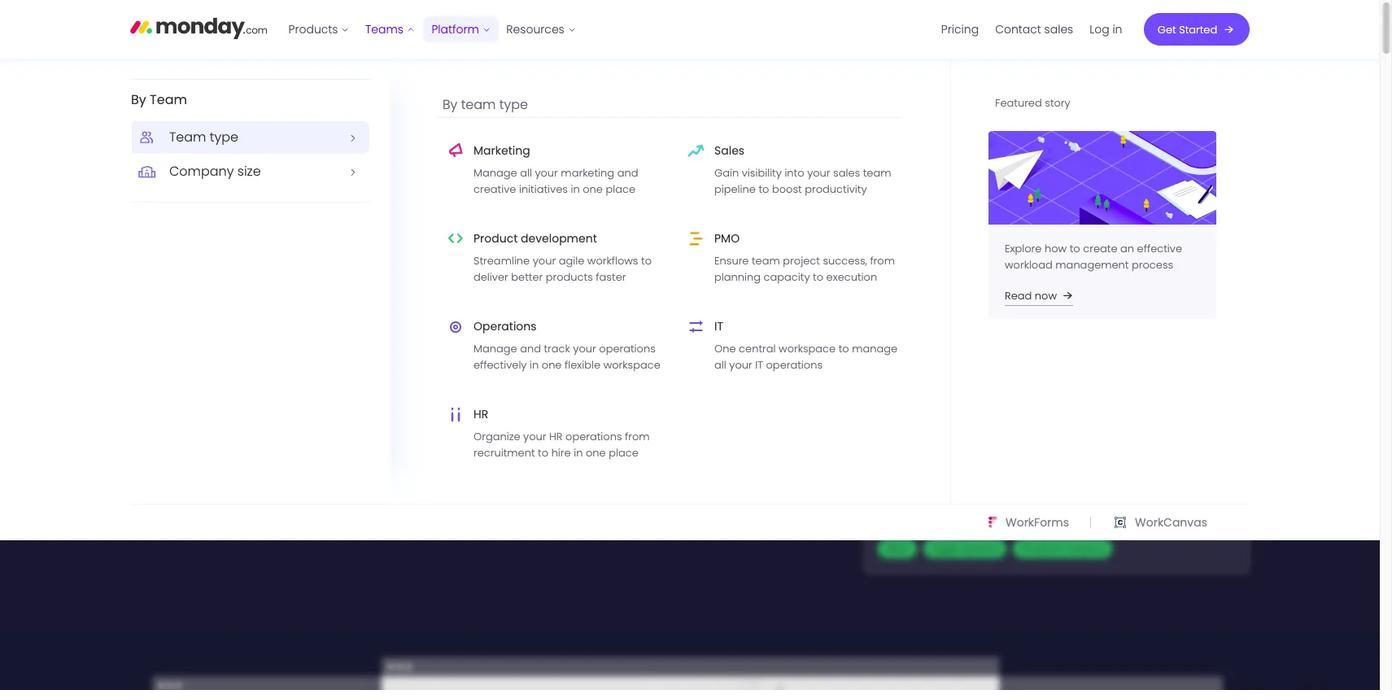 Task type: locate. For each thing, give the bounding box(es) containing it.
to down project
[[813, 270, 824, 285]]

2 our from the left
[[543, 127, 560, 142]]

month
[[405, 68, 450, 87]]

products for products to power every team
[[864, 168, 921, 186]]

work.
[[477, 181, 619, 254]]

from inside "dev ship better products, from concept to launch."
[[1055, 491, 1080, 506]]

initiatives
[[519, 182, 568, 197]]

team
[[150, 90, 187, 109], [169, 128, 206, 147]]

2 vertical spatial operations
[[566, 429, 622, 445]]

workload
[[1005, 257, 1053, 273]]

1 horizontal spatial our
[[543, 127, 560, 142]]

manage up effectively
[[474, 341, 517, 357]]

0 vertical spatial sales
[[1045, 21, 1074, 37]]

from inside the sales crm streamline the sales cycle, from lead to close.
[[1085, 363, 1110, 378]]

operations up hire at bottom
[[566, 429, 622, 445]]

now right read in the top of the page
[[1035, 288, 1057, 304]]

to inside hr organize your hr operations from recruitment to hire in one place
[[538, 445, 549, 461]]

to inside sales gain visibility into your sales team pipeline to boost productivity
[[759, 182, 769, 197]]

and inside the platform where all your processes, tools, and teams work together, powered by monday products.
[[527, 322, 562, 348]]

1 horizontal spatial hr
[[549, 429, 563, 445]]

hr up hire at bottom
[[549, 429, 563, 445]]

create
[[1083, 241, 1118, 257]]

0 vertical spatial marketing
[[474, 143, 530, 159]]

screens
[[756, 68, 807, 87]]

cookies right accept
[[1181, 127, 1223, 142]]

list
[[0, 0, 1380, 690], [934, 0, 1131, 59]]

0 vertical spatial products
[[289, 21, 338, 37]]

marketing manage all your marketing and creative initiatives in one place
[[474, 143, 638, 197]]

1 horizontal spatial the
[[1002, 363, 1019, 378]]

1 vertical spatial sales
[[943, 339, 982, 359]]

product up deliver
[[474, 231, 518, 247]]

team type
[[169, 128, 238, 147]]

0 vertical spatial product
[[474, 231, 518, 247]]

1 vertical spatial streamline
[[943, 363, 999, 378]]

sales right contact
[[1045, 21, 1074, 37]]

1 vertical spatial team
[[169, 128, 206, 147]]

1 horizontal spatial operations
[[1156, 285, 1218, 301]]

learn
[[672, 127, 701, 142]]

track
[[544, 341, 570, 357]]

enhance
[[493, 127, 540, 142]]

in right effectively
[[530, 358, 539, 373]]

agile
[[559, 253, 585, 269]]

place inside hr organize your hr operations from recruitment to hire in one place
[[609, 445, 639, 461]]

0 horizontal spatial product
[[474, 231, 518, 247]]

explore
[[1005, 241, 1042, 257]]

0 vertical spatial sales
[[715, 143, 745, 159]]

0 horizontal spatial now
[[945, 68, 973, 87]]

on
[[318, 127, 331, 142], [353, 462, 366, 478]]

1 list from the left
[[0, 0, 1380, 690]]

1 vertical spatial workspace
[[604, 358, 661, 373]]

product for product development streamline your agile workflows to deliver better products faster
[[474, 231, 518, 247]]

0 horizontal spatial by
[[131, 90, 146, 109]]

operations down process
[[1156, 285, 1218, 301]]

tasks
[[953, 285, 984, 301]]

your up productivity on the top right of page
[[807, 166, 831, 181]]

hr up the organize
[[474, 406, 488, 423]]

0 vertical spatial streamline
[[474, 253, 530, 269]]

manage inside operations manage and track your operations effectively in one flexible workspace
[[474, 341, 517, 357]]

to down visibility
[[759, 182, 769, 197]]

place down activities.
[[606, 182, 636, 197]]

the
[[211, 127, 228, 142], [1002, 363, 1019, 378]]

process
[[1132, 257, 1174, 273]]

1 horizontal spatial by
[[443, 95, 458, 114]]

platform list item
[[424, 0, 499, 59]]

0 horizontal spatial cookies
[[66, 127, 105, 142]]

and inside "marketing manage all your marketing and creative initiatives in one place"
[[617, 166, 638, 181]]

all up strategy
[[990, 235, 1002, 251]]

accept
[[1122, 127, 1162, 142]]

sales left cycle, on the bottom of the page
[[1022, 363, 1049, 378]]

place right hire at bottom
[[609, 445, 639, 461]]

marketing up "marketing manage all your marketing and creative initiatives in one place"
[[563, 127, 617, 142]]

and right the traffic,
[[469, 127, 490, 142]]

0 vertical spatial one
[[583, 182, 603, 197]]

to inside work management manage all aspects of work, from strategy to execution.
[[1017, 251, 1028, 267]]

products to power every team
[[864, 168, 1059, 186]]

teams
[[366, 21, 404, 37]]

one down track
[[542, 358, 562, 373]]

team
[[461, 95, 496, 114], [863, 166, 892, 181], [1024, 168, 1059, 186], [752, 253, 780, 269]]

and right tools,
[[527, 322, 562, 348]]

concept
[[943, 507, 987, 522]]

pricing link
[[934, 16, 988, 42]]

all down one at the right
[[715, 358, 727, 373]]

the up "close."
[[1002, 363, 1019, 378]]

your inside sales gain visibility into your sales team pipeline to boost productivity
[[807, 166, 831, 181]]

1 horizontal spatial products
[[864, 168, 921, 186]]

sales for sales crm
[[943, 339, 982, 359]]

to left manage
[[839, 341, 849, 357]]

agile teams
[[932, 540, 999, 557]]

1 vertical spatial operations
[[766, 358, 823, 373]]

from inside hr organize your hr operations from recruitment to hire in one place
[[625, 429, 650, 445]]

0 horizontal spatial workspace
[[604, 358, 661, 373]]

your inside product development streamline your agile workflows to deliver better products faster
[[533, 253, 556, 269]]

dev white image
[[878, 470, 930, 522]]

to right how
[[1070, 241, 1081, 257]]

to left hire at bottom
[[538, 445, 549, 461]]

0 vertical spatial on
[[318, 127, 331, 142]]

0 horizontal spatial the
[[211, 127, 228, 142]]

all right accept
[[1165, 127, 1178, 142]]

products inside 'list'
[[289, 21, 338, 37]]

place inside "marketing manage all your marketing and creative initiatives in one place"
[[606, 182, 636, 197]]

better up concept
[[968, 491, 1000, 506]]

manage
[[852, 341, 898, 357]]

1 vertical spatial place
[[609, 445, 639, 461]]

1 horizontal spatial for
[[392, 181, 464, 254]]

sales left ops
[[939, 413, 968, 429]]

1 horizontal spatial product
[[1022, 540, 1065, 557]]

by up the traffic,
[[443, 95, 458, 114]]

sales inside the sales crm streamline the sales cycle, from lead to close.
[[1022, 363, 1049, 378]]

dev
[[943, 466, 971, 487]]

workspace right flexible
[[604, 358, 661, 373]]

2 vertical spatial manage
[[474, 341, 517, 357]]

log
[[1090, 21, 1110, 37]]

sales gain visibility into your sales team pipeline to boost productivity
[[715, 143, 892, 197]]

ops
[[972, 413, 992, 429]]

and left track
[[520, 341, 541, 357]]

to right site,
[[377, 127, 388, 142]]

type
[[500, 95, 528, 114], [210, 128, 238, 147]]

1 vertical spatial marketing
[[1007, 285, 1063, 301]]

list inside 'main' element
[[934, 0, 1131, 59]]

your up recruitment
[[523, 429, 546, 445]]

0 horizontal spatial marketing
[[474, 143, 530, 159]]

it
[[715, 319, 724, 335], [755, 358, 763, 373]]

0 horizontal spatial products
[[289, 21, 338, 37]]

management
[[1056, 257, 1129, 273]]

list containing by team
[[0, 0, 1380, 690]]

how
[[1045, 241, 1067, 257]]

your up by
[[333, 322, 372, 348]]

hr
[[474, 406, 488, 423], [549, 429, 563, 445]]

now for register
[[945, 68, 973, 87]]

manage inside "marketing manage all your marketing and creative initiatives in one place"
[[474, 166, 517, 181]]

one right hire at bottom
[[586, 445, 606, 461]]

0 horizontal spatial it
[[715, 319, 724, 335]]

operations for operations manage and track your operations effectively in one flexible workspace
[[474, 319, 537, 335]]

in right initiatives
[[571, 182, 580, 197]]

to right 'lead' on the right bottom of the page
[[969, 379, 980, 395]]

and down activities.
[[617, 166, 638, 181]]

1 horizontal spatial workspace
[[779, 341, 836, 357]]

products up wm white image
[[864, 168, 921, 186]]

cookies right use
[[66, 127, 105, 142]]

1 vertical spatial type
[[210, 128, 238, 147]]

teams up flexible
[[567, 322, 624, 348]]

together,
[[176, 355, 256, 380]]

capacity
[[764, 270, 810, 285]]

1 vertical spatial now
[[1035, 288, 1057, 304]]

2 horizontal spatial teams
[[1068, 540, 1105, 557]]

sales inside the sales crm streamline the sales cycle, from lead to close.
[[943, 339, 982, 359]]

for for designed
[[392, 181, 464, 254]]

workspace inside operations manage and track your operations effectively in one flexible workspace
[[604, 358, 661, 373]]

company size
[[169, 162, 261, 181]]

your inside operations manage and track your operations effectively in one flexible workspace
[[573, 341, 596, 357]]

main element
[[0, 0, 1380, 690]]

marketing inside "marketing manage all your marketing and creative initiatives in one place"
[[561, 166, 615, 181]]

your down development
[[533, 253, 556, 269]]

now inside read now link
[[1035, 288, 1057, 304]]

workflows
[[587, 253, 638, 269]]

by up ensure on the top
[[131, 90, 146, 109]]

sales crm streamline the sales cycle, from lead to close.
[[943, 339, 1110, 395]]

type up enhance
[[500, 95, 528, 114]]

1 vertical spatial sales
[[833, 166, 860, 181]]

all up powered
[[308, 322, 328, 348]]

products left teams
[[289, 21, 338, 37]]

platform link
[[424, 16, 499, 42]]

one
[[715, 341, 736, 357]]

type right have
[[210, 128, 238, 147]]

streamline inside the sales crm streamline the sales cycle, from lead to close.
[[943, 363, 999, 378]]

register
[[887, 68, 942, 87]]

contact
[[996, 21, 1042, 37]]

to down 'aspects' on the top of the page
[[1017, 251, 1028, 267]]

and inside dialog
[[469, 127, 490, 142]]

sales inside sales gain visibility into your sales team pipeline to boost productivity
[[715, 143, 745, 159]]

dialog
[[0, 107, 1380, 163]]

operations
[[1156, 285, 1218, 301], [474, 319, 537, 335]]

2 vertical spatial sales
[[1022, 363, 1049, 378]]

read now
[[1005, 288, 1057, 304]]

built
[[130, 240, 247, 313]]

operations inside operations manage and track your operations effectively in one flexible workspace
[[474, 319, 537, 335]]

1 horizontal spatial cookies
[[1181, 127, 1223, 142]]

use
[[44, 127, 63, 142]]

in right hire at bottom
[[574, 445, 583, 461]]

no
[[130, 462, 144, 478]]

1 vertical spatial it
[[755, 358, 763, 373]]

now left the '>' at the top right of page
[[945, 68, 973, 87]]

marketing down enhance
[[474, 143, 530, 159]]

manage up creative
[[474, 166, 517, 181]]

teams right the agile
[[962, 540, 999, 557]]

the platform where all your processes, tools, and teams work together, powered by monday products.
[[130, 322, 624, 380]]

manage down work
[[943, 235, 987, 251]]

the inside the sales crm streamline the sales cycle, from lead to close.
[[1002, 363, 1019, 378]]

1 horizontal spatial streamline
[[943, 363, 999, 378]]

operations down 'central'
[[766, 358, 823, 373]]

in
[[1113, 21, 1123, 37], [571, 182, 580, 197], [530, 358, 539, 373], [574, 445, 583, 461]]

marketing inside "marketing manage all your marketing and creative initiatives in one place"
[[474, 143, 530, 159]]

streamline up deliver
[[474, 253, 530, 269]]

1 vertical spatial hr
[[549, 429, 563, 445]]

1 horizontal spatial better
[[968, 491, 1000, 506]]

the left best
[[211, 127, 228, 142]]

best
[[231, 127, 254, 142]]

1 horizontal spatial now
[[1035, 288, 1057, 304]]

sales up productivity on the top right of page
[[833, 166, 860, 181]]

0 vertical spatial better
[[511, 270, 543, 285]]

to left launch.
[[990, 507, 1001, 522]]

1 vertical spatial one
[[542, 358, 562, 373]]

1 vertical spatial products
[[864, 168, 921, 186]]

log in
[[1090, 21, 1123, 37]]

all inside "marketing manage all your marketing and creative initiatives in one place"
[[520, 166, 532, 181]]

team up you
[[150, 90, 187, 109]]

r&d
[[886, 540, 909, 557]]

to left ensure on the top
[[108, 127, 119, 142]]

cookies for use
[[66, 127, 105, 142]]

get started
[[1158, 22, 1218, 37]]

0 vertical spatial operations
[[599, 341, 656, 357]]

your inside the platform where all your processes, tools, and teams work together, powered by monday products.
[[333, 322, 372, 348]]

2 list from the left
[[934, 0, 1131, 59]]

team inside pmo ensure team project success, from planning capacity to execution
[[752, 253, 780, 269]]

0 vertical spatial operations
[[1156, 285, 1218, 301]]

to inside it one central workspace to manage all your it operations
[[839, 341, 849, 357]]

our right enhance
[[543, 127, 560, 142]]

1 vertical spatial the
[[1002, 363, 1019, 378]]

started
[[1180, 22, 1218, 37]]

on left free
[[353, 462, 366, 478]]

0 vertical spatial workspace
[[779, 341, 836, 357]]

from inside pmo ensure team project success, from planning capacity to execution
[[870, 253, 895, 269]]

designed for work.
[[130, 181, 619, 254]]

sales inside sales gain visibility into your sales team pipeline to boost productivity
[[833, 166, 860, 181]]

our left site,
[[334, 127, 352, 142]]

product down workforms
[[1022, 540, 1065, 557]]

0 horizontal spatial for
[[260, 240, 332, 313]]

all up initiatives
[[520, 166, 532, 181]]

0 horizontal spatial our
[[334, 127, 352, 142]]

and inside operations manage and track your operations effectively in one flexible workspace
[[520, 341, 541, 357]]

streamline inside product development streamline your agile workflows to deliver better products faster
[[474, 253, 530, 269]]

better right deliver
[[511, 270, 543, 285]]

one inside hr organize your hr operations from recruitment to hire in one place
[[586, 445, 606, 461]]

to right workflows
[[641, 253, 652, 269]]

1 vertical spatial better
[[968, 491, 1000, 506]]

for
[[392, 181, 464, 254], [260, 240, 332, 313]]

creative
[[474, 182, 516, 197]]

1 vertical spatial marketing
[[561, 166, 615, 181]]

pricing
[[942, 21, 980, 37]]

central
[[739, 341, 776, 357]]

explore how to create an effective workload management process
[[1005, 241, 1183, 273]]

visibility
[[742, 166, 782, 181]]

marketing down workload
[[1007, 285, 1063, 301]]

your up initiatives
[[535, 166, 558, 181]]

your inside it one central workspace to manage all your it operations
[[729, 358, 753, 373]]

0 horizontal spatial operations
[[474, 319, 537, 335]]

list containing pricing
[[934, 0, 1131, 59]]

one right initiatives
[[583, 182, 603, 197]]

0 horizontal spatial on
[[318, 127, 331, 142]]

1 vertical spatial operations
[[474, 319, 537, 335]]

work
[[943, 211, 980, 231]]

team up company
[[169, 128, 206, 147]]

1 horizontal spatial type
[[500, 95, 528, 114]]

0 vertical spatial it
[[715, 319, 724, 335]]

team up capacity
[[752, 253, 780, 269]]

ship
[[943, 491, 965, 506]]

for up 'where'
[[260, 240, 332, 313]]

for left creative
[[392, 181, 464, 254]]

0 horizontal spatial teams
[[567, 322, 624, 348]]

from
[[943, 251, 968, 267], [870, 253, 895, 269], [1085, 363, 1110, 378], [625, 429, 650, 445], [1055, 491, 1080, 506]]

1 vertical spatial manage
[[943, 235, 987, 251]]

sales up 'lead' on the right bottom of the page
[[943, 339, 982, 359]]

0 horizontal spatial hr
[[474, 406, 488, 423]]

0 vertical spatial team
[[150, 90, 187, 109]]

left
[[453, 68, 475, 87]]

workforms
[[1006, 514, 1069, 531]]

streamline for sales
[[943, 363, 999, 378]]

1 horizontal spatial teams
[[962, 540, 999, 557]]

operations up flexible
[[599, 341, 656, 357]]

2 vertical spatial one
[[586, 445, 606, 461]]

cookies inside button
[[1181, 127, 1223, 142]]

dialog containing we use cookies to ensure you have the best experience on our site, to analyze traffic, and enhance our marketing activities.
[[0, 107, 1380, 163]]

it up one at the right
[[715, 319, 724, 335]]

teams down workforms
[[1068, 540, 1105, 557]]

ensure
[[715, 253, 749, 269]]

product for product teams
[[1022, 540, 1065, 557]]

on right experience
[[318, 127, 331, 142]]

your down one at the right
[[729, 358, 753, 373]]

execution
[[827, 270, 877, 285]]

0 vertical spatial now
[[945, 68, 973, 87]]

sales inside button
[[1045, 21, 1074, 37]]

1 vertical spatial product
[[1022, 540, 1065, 557]]

better inside product development streamline your agile workflows to deliver better products faster
[[511, 270, 543, 285]]

register now > link
[[887, 68, 983, 87]]

marketing up initiatives
[[561, 166, 615, 181]]

streamline up 'lead' on the right bottom of the page
[[943, 363, 999, 378]]

product inside product development streamline your agile workflows to deliver better products faster
[[474, 231, 518, 247]]

site,
[[354, 127, 374, 142]]

0 horizontal spatial better
[[511, 270, 543, 285]]

0 vertical spatial place
[[606, 182, 636, 197]]

it down 'central'
[[755, 358, 763, 373]]

your up flexible
[[573, 341, 596, 357]]

>
[[976, 68, 983, 87]]

we
[[24, 127, 41, 142]]

0 vertical spatial manage
[[474, 166, 517, 181]]

an
[[1121, 241, 1135, 257]]

online
[[610, 68, 649, 87]]

1 vertical spatial on
[[353, 462, 366, 478]]

hp asset dark bg image
[[0, 632, 1380, 690]]

products
[[289, 21, 338, 37], [864, 168, 921, 186]]

workspace right 'central'
[[779, 341, 836, 357]]

sales down more at the right top of page
[[715, 143, 745, 159]]

0 horizontal spatial streamline
[[474, 253, 530, 269]]

your inside "marketing manage all your marketing and creative initiatives in one place"
[[535, 166, 558, 181]]

1 horizontal spatial marketing
[[1007, 285, 1063, 301]]

operations up effectively
[[474, 319, 537, 335]]

team up productivity on the top right of page
[[863, 166, 892, 181]]



Task type: describe. For each thing, give the bounding box(es) containing it.
boost
[[772, 182, 802, 197]]

contact sales
[[996, 21, 1074, 37]]

teams inside the platform where all your processes, tools, and teams work together, powered by monday products.
[[567, 322, 624, 348]]

manage inside work management manage all aspects of work, from strategy to execution.
[[943, 235, 987, 251]]

one inside operations manage and track your operations effectively in one flexible workspace
[[542, 358, 562, 373]]

all inside the platform where all your processes, tools, and teams work together, powered by monday products.
[[308, 322, 328, 348]]

✨
[[563, 68, 580, 87]]

sales for sales
[[715, 143, 745, 159]]

accept all cookies
[[1122, 127, 1223, 142]]

featured story
[[995, 95, 1071, 111]]

14th
[[839, 68, 864, 87]]

workforms link
[[987, 513, 1069, 532]]

operations inside operations manage and track your operations effectively in one flexible workspace
[[599, 341, 656, 357]]

hr organize your hr operations from recruitment to hire in one place
[[474, 406, 650, 461]]

marketing for marketing manage all your marketing and creative initiatives in one place
[[474, 143, 530, 159]]

work
[[130, 355, 171, 380]]

team right every
[[1024, 168, 1059, 186]]

by
[[345, 355, 366, 380]]

have
[[182, 127, 209, 142]]

strategy
[[971, 251, 1014, 267]]

everyone.
[[344, 240, 606, 313]]

teams for agile teams
[[962, 540, 999, 557]]

tools,
[[476, 322, 522, 348]]

management
[[984, 211, 1083, 231]]

pipeline
[[715, 182, 756, 197]]

monday.com logo image
[[130, 10, 267, 45]]

no credit card needed   ✦    unlimited time on free plan
[[130, 462, 418, 478]]

conference
[[652, 68, 726, 87]]

get
[[1158, 22, 1177, 37]]

1 horizontal spatial on
[[353, 462, 366, 478]]

resources link
[[499, 16, 585, 42]]

to inside "dev ship better products, from concept to launch."
[[990, 507, 1001, 522]]

deliver
[[474, 270, 508, 285]]

productivity
[[805, 182, 867, 197]]

1 our from the left
[[334, 127, 352, 142]]

team down until
[[461, 95, 496, 114]]

0 vertical spatial the
[[211, 127, 228, 142]]

it one central workspace to manage all your it operations
[[715, 319, 898, 373]]

effective
[[1137, 241, 1183, 257]]

to inside pmo ensure team project success, from planning capacity to execution
[[813, 270, 824, 285]]

teams for product teams
[[1068, 540, 1105, 557]]

elevate
[[511, 68, 560, 87]]

streamline for product
[[474, 253, 530, 269]]

story
[[1045, 95, 1071, 111]]

work management manage all aspects of work, from strategy to execution.
[[943, 211, 1089, 267]]

workcanvas
[[1135, 514, 1208, 531]]

pmo
[[715, 231, 740, 247]]

ensure
[[121, 127, 157, 142]]

by for by team type
[[443, 95, 458, 114]]

better inside "dev ship better products, from concept to launch."
[[968, 491, 1000, 506]]

operations for operations
[[1156, 285, 1218, 301]]

you
[[160, 127, 179, 142]]

manage for operations
[[474, 341, 517, 357]]

to inside the sales crm streamline the sales cycle, from lead to close.
[[969, 379, 980, 395]]

more
[[703, 127, 731, 142]]

platform
[[432, 21, 479, 37]]

analyze
[[391, 127, 431, 142]]

in right log
[[1113, 21, 1123, 37]]

operations manage and track your operations effectively in one flexible workspace
[[474, 319, 661, 373]]

cookies for all
[[1181, 127, 1223, 142]]

2 vertical spatial sales
[[939, 413, 968, 429]]

powered
[[261, 355, 340, 380]]

work,
[[1063, 235, 1089, 251]]

project
[[783, 253, 820, 269]]

execution.
[[1031, 251, 1084, 267]]

sales ops
[[939, 413, 992, 429]]

in inside operations manage and track your operations effectively in one flexible workspace
[[530, 358, 539, 373]]

0 horizontal spatial type
[[210, 128, 238, 147]]

activities.
[[620, 127, 668, 142]]

to left power
[[925, 168, 938, 186]]

accept all cookies button
[[1109, 120, 1236, 150]]

in inside hr organize your hr operations from recruitment to hire in one place
[[574, 445, 583, 461]]

built for everyone.
[[130, 240, 606, 313]]

operations inside it one central workspace to manage all your it operations
[[766, 358, 823, 373]]

pmo ensure team project success, from planning capacity to execution
[[715, 231, 895, 285]]

experience
[[257, 127, 315, 142]]

learn more link
[[672, 127, 731, 143]]

0 vertical spatial marketing
[[563, 127, 617, 142]]

success,
[[823, 253, 867, 269]]

free
[[369, 462, 392, 478]]

now for read
[[1035, 288, 1057, 304]]

all inside work management manage all aspects of work, from strategy to execution.
[[990, 235, 1002, 251]]

to inside product development streamline your agile workflows to deliver better products faster
[[641, 253, 652, 269]]

close.
[[983, 379, 1012, 395]]

blog image
[[989, 131, 1217, 225]]

featured
[[995, 95, 1042, 111]]

until
[[477, 68, 508, 87]]

get started button
[[1144, 13, 1250, 46]]

operations inside hr organize your hr operations from recruitment to hire in one place
[[566, 429, 622, 445]]

resources
[[507, 21, 565, 37]]

one inside "marketing manage all your marketing and creative initiatives in one place"
[[583, 182, 603, 197]]

read now link
[[1005, 287, 1077, 306]]

team inside sales gain visibility into your sales team pipeline to boost productivity
[[863, 166, 892, 181]]

manage for marketing
[[474, 166, 517, 181]]

time
[[326, 462, 350, 478]]

all inside it one central workspace to manage all your it operations
[[715, 358, 727, 373]]

flexible
[[565, 358, 601, 373]]

marketing for marketing
[[1007, 285, 1063, 301]]

product teams
[[1022, 540, 1105, 557]]

crm white image
[[878, 342, 930, 394]]

from inside work management manage all aspects of work, from strategy to execution.
[[943, 251, 968, 267]]

our
[[583, 68, 606, 87]]

register now >
[[887, 68, 983, 87]]

card
[[180, 462, 205, 478]]

your inside hr organize your hr operations from recruitment to hire in one place
[[523, 429, 546, 445]]

0 vertical spatial type
[[500, 95, 528, 114]]

1 month left until elevate ✨ our online conference hits screens dec 14th
[[397, 68, 867, 87]]

contact sales button
[[988, 16, 1082, 42]]

1 horizontal spatial it
[[755, 358, 763, 373]]

products for products
[[289, 21, 338, 37]]

credit
[[147, 462, 177, 478]]

workcanvas link
[[1113, 513, 1208, 532]]

the
[[130, 322, 162, 348]]

effectively
[[474, 358, 527, 373]]

by for by team
[[131, 90, 146, 109]]

for for built
[[260, 240, 332, 313]]

we use cookies to ensure you have the best experience on our site, to analyze traffic, and enhance our marketing activities. learn more
[[24, 127, 731, 142]]

plan
[[394, 462, 418, 478]]

power
[[941, 168, 982, 186]]

every
[[985, 168, 1020, 186]]

workspace inside it one central workspace to manage all your it operations
[[779, 341, 836, 357]]

development
[[521, 231, 597, 247]]

main submenu element
[[0, 59, 1380, 540]]

0 vertical spatial hr
[[474, 406, 488, 423]]

by team
[[131, 90, 187, 109]]

into
[[785, 166, 805, 181]]

in inside "marketing manage all your marketing and creative initiatives in one place"
[[571, 182, 580, 197]]

by team type
[[443, 95, 528, 114]]

needed
[[208, 462, 249, 478]]

wm white image
[[878, 214, 930, 266]]

all inside button
[[1165, 127, 1178, 142]]

to inside the explore how to create an effective workload management process
[[1070, 241, 1081, 257]]



Task type: vqa. For each thing, say whether or not it's contained in the screenshot.


